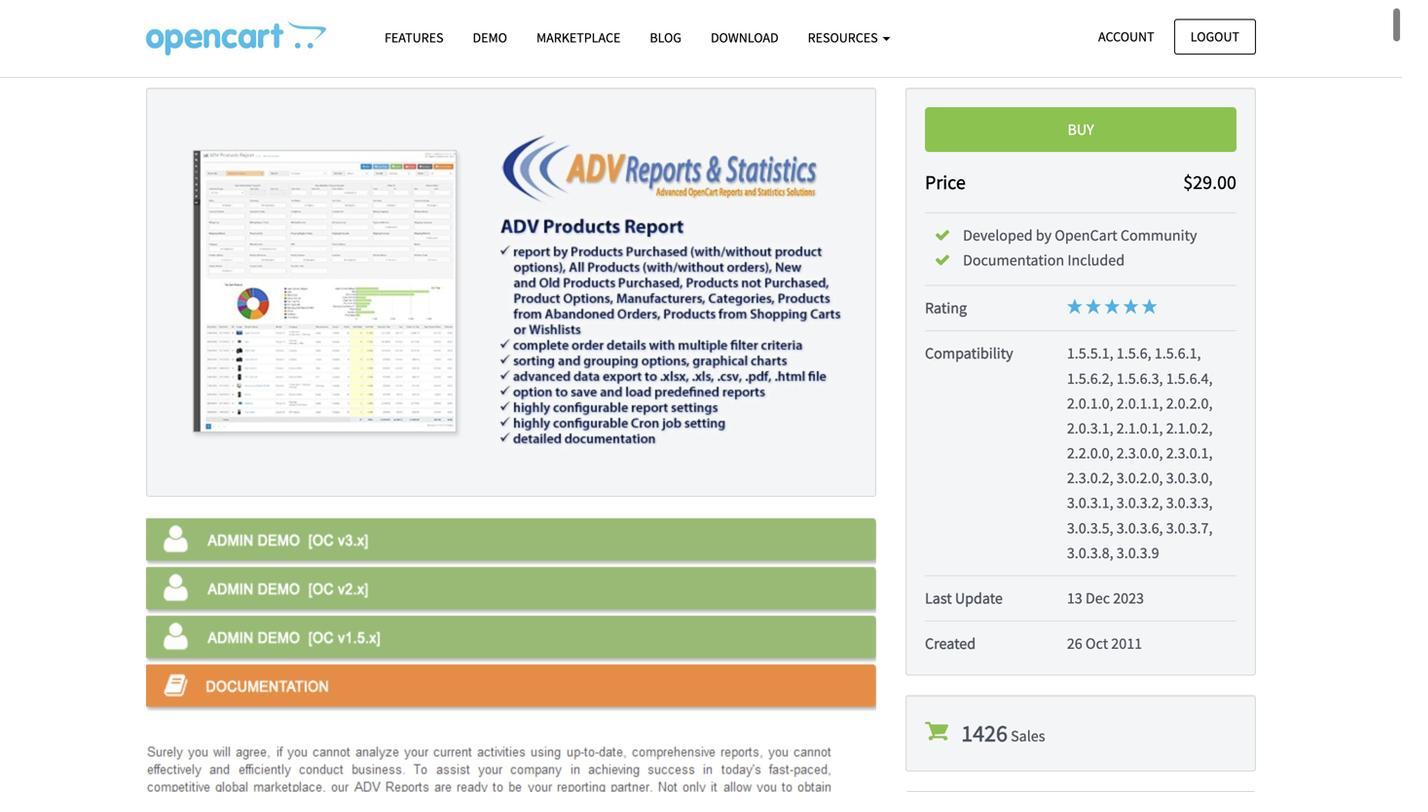 Task type: describe. For each thing, give the bounding box(es) containing it.
13
[[1068, 588, 1083, 608]]

demo
[[473, 29, 508, 46]]

1.5.6.3,
[[1117, 369, 1164, 388]]

last
[[925, 588, 952, 608]]

marketplace link
[[522, 20, 636, 55]]

1.5.6.2,
[[1068, 369, 1114, 388]]

features link
[[370, 20, 458, 55]]

5 star light image from the left
[[1142, 299, 1158, 314]]

community
[[1121, 225, 1198, 245]]

3.0.3.9
[[1117, 543, 1160, 563]]

4 star light image from the left
[[1124, 299, 1139, 314]]

1426
[[962, 719, 1008, 748]]

logout
[[1191, 28, 1240, 45]]

3.0.3.7,
[[1167, 518, 1213, 538]]

3.0.3.2,
[[1117, 493, 1164, 513]]

created
[[925, 634, 976, 653]]

documentation
[[963, 250, 1065, 270]]

opencart
[[1055, 225, 1118, 245]]

$29.00
[[1184, 170, 1237, 194]]

opencart - adv products report v4.5 image
[[146, 20, 326, 56]]

1426 sales
[[962, 719, 1046, 748]]

2.3.0.2,
[[1068, 468, 1114, 488]]

2.1.0.2,
[[1167, 418, 1213, 438]]

13 dec 2023
[[1068, 588, 1145, 608]]

products
[[190, 46, 277, 76]]

buy
[[1068, 120, 1095, 139]]

3.0.3.0,
[[1167, 468, 1213, 488]]

included
[[1068, 250, 1125, 270]]

3.0.3.3,
[[1167, 493, 1213, 513]]

marketplace
[[537, 29, 621, 46]]

compatibility
[[925, 344, 1014, 363]]

2011
[[1112, 634, 1143, 653]]

1 star light image from the left
[[1068, 299, 1083, 314]]

v4.5
[[353, 46, 393, 76]]

2.2.0.0,
[[1068, 443, 1114, 463]]

2.0.2.0,
[[1167, 393, 1213, 413]]

price
[[925, 170, 966, 194]]

resources link
[[794, 20, 905, 55]]

download link
[[696, 20, 794, 55]]

2023
[[1114, 588, 1145, 608]]

features
[[385, 29, 444, 46]]

rating
[[925, 298, 967, 318]]

3.0.3.1,
[[1068, 493, 1114, 513]]

blog
[[650, 29, 682, 46]]

1.5.6,
[[1117, 344, 1152, 363]]

cart mini image
[[925, 720, 949, 743]]



Task type: vqa. For each thing, say whether or not it's contained in the screenshot.
1st Now from the top
no



Task type: locate. For each thing, give the bounding box(es) containing it.
2.0.3.1,
[[1068, 418, 1114, 438]]

by
[[1036, 225, 1052, 245]]

star light image
[[1068, 299, 1083, 314], [1086, 299, 1102, 314], [1105, 299, 1121, 314], [1124, 299, 1139, 314], [1142, 299, 1158, 314]]

1.5.5.1,
[[1068, 344, 1114, 363]]

adv products report v4.5 image
[[166, 107, 857, 477]]

3.0.3.8,
[[1068, 543, 1114, 563]]

developed
[[963, 225, 1033, 245]]

2 star light image from the left
[[1086, 299, 1102, 314]]

1.5.6.1,
[[1155, 344, 1202, 363]]

account link
[[1082, 19, 1172, 54]]

2.3.0.1,
[[1167, 443, 1213, 463]]

2.1.0.1,
[[1117, 418, 1164, 438]]

developed by opencart community documentation included
[[963, 225, 1198, 270]]

buy button
[[925, 107, 1237, 152]]

resources
[[808, 29, 881, 46]]

2.0.1.0,
[[1068, 393, 1114, 413]]

demo link
[[458, 20, 522, 55]]

3.0.3.5,
[[1068, 518, 1114, 538]]

1.5.5.1, 1.5.6, 1.5.6.1, 1.5.6.2, 1.5.6.3, 1.5.6.4, 2.0.1.0, 2.0.1.1, 2.0.2.0, 2.0.3.1, 2.1.0.1, 2.1.0.2, 2.2.0.0, 2.3.0.0, 2.3.0.1, 2.3.0.2, 3.0.2.0, 3.0.3.0, 3.0.3.1, 3.0.3.2, 3.0.3.3, 3.0.3.5, 3.0.3.6, 3.0.3.7, 3.0.3.8, 3.0.3.9
[[1068, 344, 1213, 563]]

logout link
[[1175, 19, 1257, 54]]

1.5.6.4,
[[1167, 369, 1213, 388]]

download
[[711, 29, 779, 46]]

2.3.0.0,
[[1117, 443, 1164, 463]]

adv products report v4.5
[[146, 46, 393, 76]]

account
[[1099, 28, 1155, 45]]

26
[[1068, 634, 1083, 653]]

3 star light image from the left
[[1105, 299, 1121, 314]]

adv
[[146, 46, 185, 76]]

sales
[[1011, 726, 1046, 746]]

dec
[[1086, 588, 1111, 608]]

last update
[[925, 588, 1003, 608]]

26 oct 2011
[[1068, 634, 1143, 653]]

report
[[282, 46, 348, 76]]

3.0.2.0,
[[1117, 468, 1164, 488]]

2.0.1.1,
[[1117, 393, 1164, 413]]

3.0.3.6,
[[1117, 518, 1164, 538]]

update
[[956, 588, 1003, 608]]

blog link
[[636, 20, 696, 55]]

oct
[[1086, 634, 1109, 653]]



